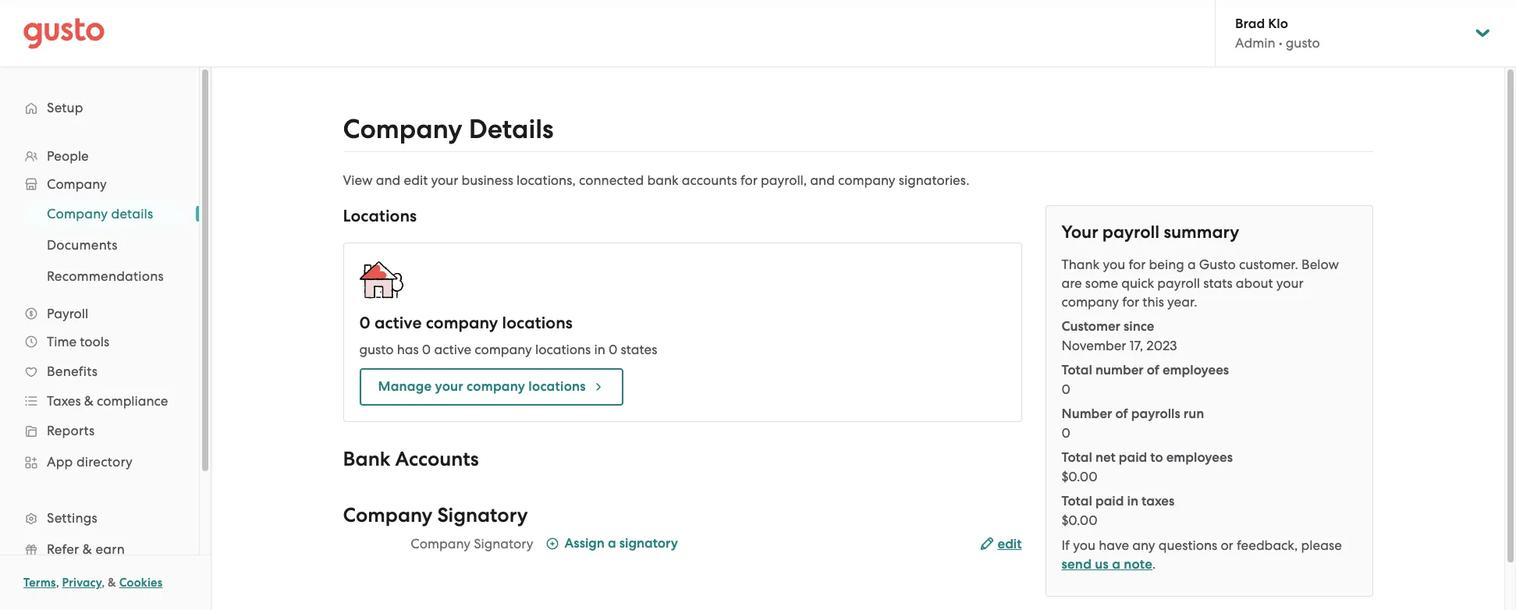 Task type: vqa. For each thing, say whether or not it's contained in the screenshot.


Task type: describe. For each thing, give the bounding box(es) containing it.
details
[[469, 113, 554, 145]]

taxes
[[1142, 493, 1175, 510]]

bank accounts
[[343, 447, 479, 471]]

customer since november 17, 2023
[[1062, 318, 1177, 354]]

1 vertical spatial company signatory
[[411, 536, 533, 552]]

terms
[[23, 576, 56, 590]]

brad klo admin • gusto
[[1235, 16, 1320, 51]]

details
[[111, 206, 153, 222]]

gusto
[[1199, 257, 1236, 272]]

questions
[[1159, 538, 1218, 553]]

are
[[1062, 275, 1082, 291]]

your payroll summary
[[1062, 222, 1240, 243]]

documents
[[47, 237, 118, 253]]

taxes
[[47, 393, 81, 409]]

thank
[[1062, 257, 1100, 272]]

compliance
[[97, 393, 168, 409]]

if you have any questions or feedback, please send us a note .
[[1062, 538, 1342, 573]]

time tools button
[[16, 328, 183, 356]]

stats
[[1204, 275, 1233, 291]]

gusto navigation element
[[0, 67, 199, 610]]

setup link
[[16, 94, 183, 122]]

payroll button
[[16, 300, 183, 328]]

a inside assign a signatory button
[[608, 535, 616, 552]]

0 vertical spatial in
[[594, 342, 605, 357]]

0 vertical spatial active
[[375, 313, 422, 333]]

payroll,
[[761, 172, 807, 188]]

summary
[[1164, 222, 1240, 243]]

company left signatories.
[[838, 172, 896, 188]]

this
[[1143, 294, 1164, 310]]

feedback,
[[1237, 538, 1298, 553]]

total net paid to employees $0.00
[[1062, 449, 1233, 485]]

connected
[[579, 172, 644, 188]]

to
[[1151, 449, 1163, 466]]

send
[[1062, 556, 1092, 573]]

app
[[47, 454, 73, 470]]

list containing company details
[[0, 198, 199, 292]]

total for total number of employees
[[1062, 362, 1092, 378]]

0 inside number of payrolls run 0
[[1062, 425, 1071, 441]]

you for us
[[1073, 538, 1096, 553]]

benefits
[[47, 364, 98, 379]]

send us a note link
[[1062, 556, 1153, 573]]

terms , privacy , & cookies
[[23, 576, 163, 590]]

refer & earn link
[[16, 535, 183, 563]]

klo
[[1268, 16, 1288, 32]]

edit inside button
[[998, 536, 1022, 553]]

0 vertical spatial company signatory
[[343, 503, 528, 528]]

refer
[[47, 542, 79, 557]]

total for total net paid to employees
[[1062, 449, 1092, 466]]

1 , from the left
[[56, 576, 59, 590]]

thank you for being a gusto customer. below are some quick payroll stats about your company for this year.
[[1062, 257, 1339, 310]]

1 vertical spatial for
[[1129, 257, 1146, 272]]

some
[[1085, 275, 1118, 291]]

$0.00 inside total net paid to employees $0.00
[[1062, 469, 1098, 485]]

assign a signatory button
[[546, 535, 678, 556]]

any
[[1133, 538, 1155, 553]]

payrolls
[[1131, 406, 1180, 422]]

1 horizontal spatial active
[[434, 342, 471, 357]]

cookies button
[[119, 574, 163, 592]]

module__icon___go7vc image
[[546, 538, 558, 550]]

net
[[1096, 449, 1116, 466]]

customer
[[1062, 318, 1121, 335]]

manage
[[378, 378, 432, 395]]

a inside if you have any questions or feedback, please send us a note .
[[1112, 556, 1121, 573]]

0 vertical spatial signatory
[[437, 503, 528, 528]]

number of payrolls run 0
[[1062, 406, 1204, 441]]

have
[[1099, 538, 1129, 553]]

bank
[[647, 172, 679, 188]]

2 , from the left
[[102, 576, 105, 590]]

november
[[1062, 338, 1126, 354]]

list containing people
[[0, 142, 199, 610]]

employees inside total number of employees 0
[[1163, 362, 1229, 378]]

your inside the thank you for being a gusto customer. below are some quick payroll stats about your company for this year.
[[1277, 275, 1304, 291]]

.
[[1153, 556, 1156, 572]]

directory
[[76, 454, 133, 470]]

documents link
[[28, 231, 183, 259]]

assign a signatory
[[565, 535, 678, 552]]

1 vertical spatial locations
[[535, 342, 591, 357]]

paid inside total net paid to employees $0.00
[[1119, 449, 1147, 466]]

& for compliance
[[84, 393, 94, 409]]

manage your company locations
[[378, 378, 586, 395]]

company details
[[343, 113, 554, 145]]

if
[[1062, 538, 1070, 553]]

employees inside total net paid to employees $0.00
[[1166, 449, 1233, 466]]

locations,
[[517, 172, 576, 188]]

edit button
[[980, 535, 1022, 554]]

recommendations link
[[28, 262, 183, 290]]

17,
[[1130, 338, 1143, 354]]

company details link
[[28, 200, 183, 228]]

view and edit your business locations, connected bank accounts for payroll, and company signatories.
[[343, 172, 970, 188]]

accounts
[[682, 172, 737, 188]]

your
[[1062, 222, 1098, 243]]

total paid in taxes $0.00
[[1062, 493, 1175, 528]]

time tools
[[47, 334, 109, 350]]

since
[[1124, 318, 1154, 335]]

app directory
[[47, 454, 133, 470]]

of inside number of payrolls run 0
[[1115, 406, 1128, 422]]



Task type: locate. For each thing, give the bounding box(es) containing it.
privacy link
[[62, 576, 102, 590]]

company up gusto has 0 active company locations in 0 states
[[426, 313, 498, 333]]

states
[[621, 342, 657, 357]]

in left taxes
[[1127, 493, 1139, 510]]

0 vertical spatial for
[[741, 172, 758, 188]]

year.
[[1167, 294, 1197, 310]]

quick
[[1122, 275, 1154, 291]]

your right manage
[[435, 378, 463, 395]]

payroll up 'year.'
[[1158, 275, 1200, 291]]

& for earn
[[83, 542, 92, 557]]

list
[[0, 142, 199, 610], [0, 198, 199, 292], [1062, 318, 1357, 530]]

1 horizontal spatial edit
[[998, 536, 1022, 553]]

1 vertical spatial gusto
[[359, 342, 394, 357]]

locations for 0 active company locations
[[502, 313, 573, 333]]

1 vertical spatial a
[[608, 535, 616, 552]]

your down customer.
[[1277, 275, 1304, 291]]

1 vertical spatial in
[[1127, 493, 1139, 510]]

3 total from the top
[[1062, 493, 1092, 510]]

signatory left module__icon___go7vc
[[474, 536, 533, 552]]

home image
[[23, 18, 105, 49]]

1 $0.00 from the top
[[1062, 469, 1098, 485]]

1 vertical spatial total
[[1062, 449, 1092, 466]]

locations
[[343, 206, 417, 226]]

you for some
[[1103, 257, 1125, 272]]

admin
[[1235, 35, 1276, 51]]

in inside total paid in taxes $0.00
[[1127, 493, 1139, 510]]

payroll inside the thank you for being a gusto customer. below are some quick payroll stats about your company for this year.
[[1158, 275, 1200, 291]]

number
[[1096, 362, 1144, 378]]

2 vertical spatial your
[[435, 378, 463, 395]]

0 vertical spatial paid
[[1119, 449, 1147, 466]]

$0.00 down the net at right
[[1062, 469, 1098, 485]]

run
[[1184, 406, 1204, 422]]

employees right to
[[1166, 449, 1233, 466]]

setup
[[47, 100, 83, 115]]

0 vertical spatial gusto
[[1286, 35, 1320, 51]]

total left the net at right
[[1062, 449, 1092, 466]]

0 vertical spatial of
[[1147, 362, 1160, 378]]

2 horizontal spatial a
[[1188, 257, 1196, 272]]

company down gusto has 0 active company locations in 0 states
[[467, 378, 525, 395]]

list containing customer since
[[1062, 318, 1357, 530]]

signatory
[[619, 535, 678, 552]]

you right if on the right of page
[[1073, 538, 1096, 553]]

you inside the thank you for being a gusto customer. below are some quick payroll stats about your company for this year.
[[1103, 257, 1125, 272]]

& inside dropdown button
[[84, 393, 94, 409]]

locations up gusto has 0 active company locations in 0 states
[[502, 313, 573, 333]]

0 horizontal spatial active
[[375, 313, 422, 333]]

a
[[1188, 257, 1196, 272], [608, 535, 616, 552], [1112, 556, 1121, 573]]

0 horizontal spatial you
[[1073, 538, 1096, 553]]

paid left to
[[1119, 449, 1147, 466]]

brad
[[1235, 16, 1265, 32]]

0 horizontal spatial a
[[608, 535, 616, 552]]

1 horizontal spatial a
[[1112, 556, 1121, 573]]

total inside total paid in taxes $0.00
[[1062, 493, 1092, 510]]

below
[[1302, 257, 1339, 272]]

& left earn
[[83, 542, 92, 557]]

1 horizontal spatial and
[[810, 172, 835, 188]]

& right taxes
[[84, 393, 94, 409]]

1 vertical spatial employees
[[1166, 449, 1233, 466]]

total down november
[[1062, 362, 1092, 378]]

about
[[1236, 275, 1273, 291]]

0 vertical spatial your
[[431, 172, 458, 188]]

0 horizontal spatial and
[[376, 172, 401, 188]]

company details
[[47, 206, 153, 222]]

1 vertical spatial $0.00
[[1062, 513, 1098, 528]]

, left privacy link
[[56, 576, 59, 590]]

total inside total net paid to employees $0.00
[[1062, 449, 1092, 466]]

taxes & compliance
[[47, 393, 168, 409]]

&
[[84, 393, 94, 409], [83, 542, 92, 557], [108, 576, 116, 590]]

2 vertical spatial total
[[1062, 493, 1092, 510]]

0 vertical spatial a
[[1188, 257, 1196, 272]]

settings link
[[16, 504, 183, 532]]

of left payrolls
[[1115, 406, 1128, 422]]

1 horizontal spatial gusto
[[1286, 35, 1320, 51]]

total up if on the right of page
[[1062, 493, 1092, 510]]

company
[[343, 113, 462, 145], [47, 176, 107, 192], [47, 206, 108, 222], [343, 503, 433, 528], [411, 536, 471, 552]]

us
[[1095, 556, 1109, 573]]

0 horizontal spatial ,
[[56, 576, 59, 590]]

for up quick
[[1129, 257, 1146, 272]]

$0.00
[[1062, 469, 1098, 485], [1062, 513, 1098, 528]]

1 vertical spatial edit
[[998, 536, 1022, 553]]

refer & earn
[[47, 542, 125, 557]]

paid down the net at right
[[1096, 493, 1124, 510]]

payroll up the being on the right of page
[[1103, 222, 1160, 243]]

2023
[[1147, 338, 1177, 354]]

signatory down accounts at the bottom left of page
[[437, 503, 528, 528]]

$0.00 inside total paid in taxes $0.00
[[1062, 513, 1098, 528]]

business
[[462, 172, 513, 188]]

0 vertical spatial &
[[84, 393, 94, 409]]

2 vertical spatial a
[[1112, 556, 1121, 573]]

company button
[[16, 170, 183, 198]]

edit
[[404, 172, 428, 188], [998, 536, 1022, 553]]

settings
[[47, 510, 97, 526]]

0
[[359, 313, 371, 333], [422, 342, 431, 357], [609, 342, 618, 357], [1062, 382, 1071, 397], [1062, 425, 1071, 441]]

signatories.
[[899, 172, 970, 188]]

locations left states
[[535, 342, 591, 357]]

0 vertical spatial payroll
[[1103, 222, 1160, 243]]

a right us
[[1112, 556, 1121, 573]]

reports link
[[16, 417, 183, 445]]

you up some
[[1103, 257, 1125, 272]]

manage your company locations link
[[359, 368, 623, 406]]

tools
[[80, 334, 109, 350]]

0 vertical spatial employees
[[1163, 362, 1229, 378]]

in
[[594, 342, 605, 357], [1127, 493, 1139, 510]]

assign
[[565, 535, 605, 552]]

company inside the thank you for being a gusto customer. below are some quick payroll stats about your company for this year.
[[1062, 294, 1119, 310]]

, down refer & earn link
[[102, 576, 105, 590]]

a right 'assign'
[[608, 535, 616, 552]]

locations inside manage your company locations link
[[529, 378, 586, 395]]

gusto inside brad klo admin • gusto
[[1286, 35, 1320, 51]]

gusto right •
[[1286, 35, 1320, 51]]

gusto has 0 active company locations in 0 states
[[359, 342, 657, 357]]

0 vertical spatial locations
[[502, 313, 573, 333]]

2 vertical spatial for
[[1122, 294, 1139, 310]]

1 horizontal spatial of
[[1147, 362, 1160, 378]]

1 vertical spatial payroll
[[1158, 275, 1200, 291]]

total number of employees 0
[[1062, 362, 1229, 397]]

company down some
[[1062, 294, 1119, 310]]

your left business
[[431, 172, 458, 188]]

taxes & compliance button
[[16, 387, 183, 415]]

note
[[1124, 556, 1153, 573]]

being
[[1149, 257, 1184, 272]]

payroll
[[1103, 222, 1160, 243], [1158, 275, 1200, 291]]

of inside total number of employees 0
[[1147, 362, 1160, 378]]

2 vertical spatial &
[[108, 576, 116, 590]]

accounts
[[395, 447, 479, 471]]

has
[[397, 342, 419, 357]]

total
[[1062, 362, 1092, 378], [1062, 449, 1092, 466], [1062, 493, 1092, 510]]

locations down gusto has 0 active company locations in 0 states
[[529, 378, 586, 395]]

1 vertical spatial &
[[83, 542, 92, 557]]

for left payroll,
[[741, 172, 758, 188]]

company up manage your company locations link
[[475, 342, 532, 357]]

paid inside total paid in taxes $0.00
[[1096, 493, 1124, 510]]

people button
[[16, 142, 183, 170]]

0 active company locations
[[359, 313, 573, 333]]

payroll
[[47, 306, 88, 322]]

of down the 2023
[[1147, 362, 1160, 378]]

0 horizontal spatial in
[[594, 342, 605, 357]]

privacy
[[62, 576, 102, 590]]

please
[[1301, 538, 1342, 553]]

1 vertical spatial you
[[1073, 538, 1096, 553]]

time
[[47, 334, 77, 350]]

0 vertical spatial edit
[[404, 172, 428, 188]]

1 horizontal spatial in
[[1127, 493, 1139, 510]]

in left states
[[594, 342, 605, 357]]

1 vertical spatial of
[[1115, 406, 1128, 422]]

0 vertical spatial you
[[1103, 257, 1125, 272]]

1 vertical spatial paid
[[1096, 493, 1124, 510]]

2 $0.00 from the top
[[1062, 513, 1098, 528]]

you inside if you have any questions or feedback, please send us a note .
[[1073, 538, 1096, 553]]

company signatory
[[343, 503, 528, 528], [411, 536, 533, 552]]

signatory
[[437, 503, 528, 528], [474, 536, 533, 552]]

view
[[343, 172, 373, 188]]

1 and from the left
[[376, 172, 401, 188]]

0 horizontal spatial gusto
[[359, 342, 394, 357]]

for down quick
[[1122, 294, 1139, 310]]

active up has
[[375, 313, 422, 333]]

a inside the thank you for being a gusto customer. below are some quick payroll stats about your company for this year.
[[1188, 257, 1196, 272]]

reports
[[47, 423, 95, 439]]

and right view
[[376, 172, 401, 188]]

recommendations
[[47, 268, 164, 284]]

number
[[1062, 406, 1112, 422]]

company inside "dropdown button"
[[47, 176, 107, 192]]

edit up locations
[[404, 172, 428, 188]]

cookies
[[119, 576, 163, 590]]

1 vertical spatial active
[[434, 342, 471, 357]]

1 vertical spatial your
[[1277, 275, 1304, 291]]

of
[[1147, 362, 1160, 378], [1115, 406, 1128, 422]]

company
[[838, 172, 896, 188], [1062, 294, 1119, 310], [426, 313, 498, 333], [475, 342, 532, 357], [467, 378, 525, 395]]

1 total from the top
[[1062, 362, 1092, 378]]

customer.
[[1239, 257, 1298, 272]]

2 total from the top
[[1062, 449, 1092, 466]]

0 inside total number of employees 0
[[1062, 382, 1071, 397]]

locations for manage your company locations
[[529, 378, 586, 395]]

a right the being on the right of page
[[1188, 257, 1196, 272]]

2 and from the left
[[810, 172, 835, 188]]

1 horizontal spatial ,
[[102, 576, 105, 590]]

people
[[47, 148, 89, 164]]

bank
[[343, 447, 390, 471]]

active down 0 active company locations
[[434, 342, 471, 357]]

0 horizontal spatial edit
[[404, 172, 428, 188]]

active
[[375, 313, 422, 333], [434, 342, 471, 357]]

and right payroll,
[[810, 172, 835, 188]]

0 horizontal spatial of
[[1115, 406, 1128, 422]]

0 vertical spatial total
[[1062, 362, 1092, 378]]

employees down the 2023
[[1163, 362, 1229, 378]]

earn
[[96, 542, 125, 557]]

0 vertical spatial $0.00
[[1062, 469, 1098, 485]]

1 horizontal spatial you
[[1103, 257, 1125, 272]]

gusto left has
[[359, 342, 394, 357]]

total inside total number of employees 0
[[1062, 362, 1092, 378]]

2 vertical spatial locations
[[529, 378, 586, 395]]

$0.00 up if on the right of page
[[1062, 513, 1098, 528]]

1 vertical spatial signatory
[[474, 536, 533, 552]]

& left the cookies button
[[108, 576, 116, 590]]

benefits link
[[16, 357, 183, 386]]

edit left if on the right of page
[[998, 536, 1022, 553]]

total for total paid in taxes
[[1062, 493, 1092, 510]]



